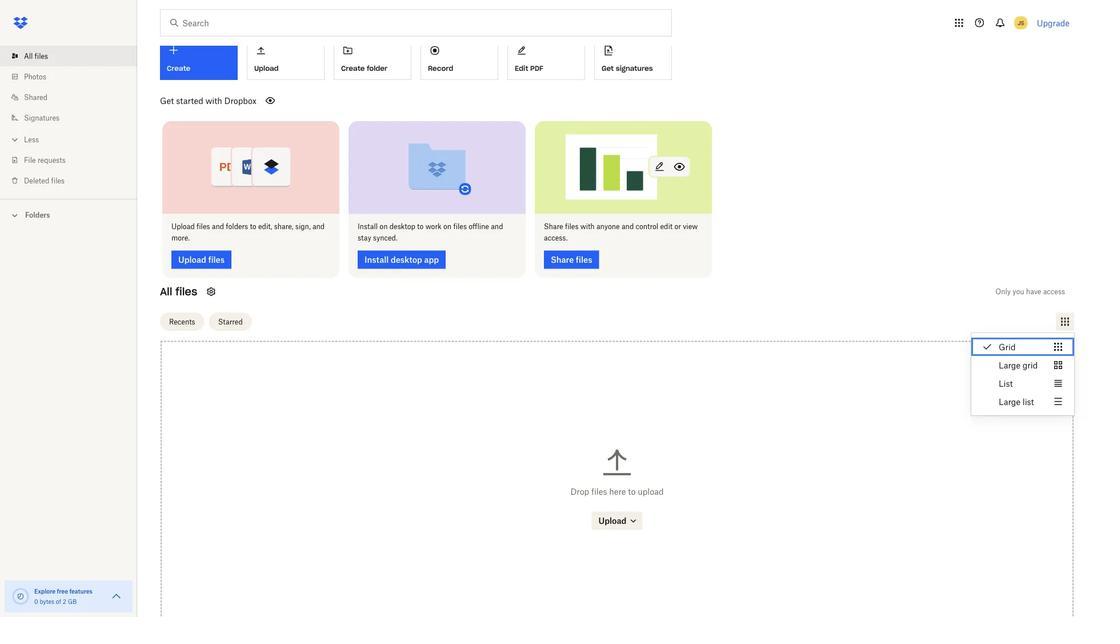 Task type: locate. For each thing, give the bounding box(es) containing it.
get for get started with dropbox
[[160, 96, 174, 105]]

get for get signatures
[[602, 64, 614, 73]]

to left edit, on the top left of the page
[[250, 222, 256, 231]]

large down "list"
[[999, 397, 1021, 407]]

0 horizontal spatial all
[[24, 52, 33, 60]]

1 horizontal spatial on
[[443, 222, 452, 231]]

1 vertical spatial all files
[[160, 285, 197, 298]]

list
[[0, 39, 137, 199]]

2 horizontal spatial to
[[628, 487, 636, 497]]

with left anyone
[[580, 222, 595, 231]]

drop files here to upload
[[571, 487, 664, 497]]

and left folders
[[212, 222, 224, 231]]

shared
[[24, 93, 47, 101]]

to
[[250, 222, 256, 231], [417, 222, 424, 231], [628, 487, 636, 497]]

files right the upload
[[197, 222, 210, 231]]

files right share
[[565, 222, 579, 231]]

list
[[999, 379, 1013, 388]]

on up synced.
[[380, 222, 388, 231]]

share,
[[274, 222, 293, 231]]

and right sign,
[[313, 222, 325, 231]]

or
[[675, 222, 681, 231]]

large list
[[999, 397, 1034, 407]]

folders button
[[0, 206, 137, 223]]

edit
[[515, 64, 528, 73]]

to inside upload files and folders to edit, share, sign, and more.
[[250, 222, 256, 231]]

1 and from the left
[[212, 222, 224, 231]]

1 horizontal spatial to
[[417, 222, 424, 231]]

all up photos
[[24, 52, 33, 60]]

large down grid
[[999, 360, 1021, 370]]

0 vertical spatial large
[[999, 360, 1021, 370]]

to right here
[[628, 487, 636, 497]]

photos
[[24, 72, 46, 81]]

0 vertical spatial with
[[206, 96, 222, 105]]

pdf
[[530, 64, 543, 73]]

upgrade link
[[1037, 18, 1070, 28]]

folders
[[226, 222, 248, 231]]

and
[[212, 222, 224, 231], [313, 222, 325, 231], [491, 222, 503, 231], [622, 222, 634, 231]]

deleted files link
[[9, 170, 137, 191]]

features
[[69, 588, 92, 595]]

files
[[35, 52, 48, 60], [51, 176, 65, 185], [197, 222, 210, 231], [453, 222, 467, 231], [565, 222, 579, 231], [175, 285, 197, 298], [591, 487, 607, 497]]

0 horizontal spatial get
[[160, 96, 174, 105]]

with
[[206, 96, 222, 105], [580, 222, 595, 231]]

0 horizontal spatial to
[[250, 222, 256, 231]]

large grid radio item
[[971, 356, 1074, 374]]

0 vertical spatial all
[[24, 52, 33, 60]]

all files list item
[[0, 46, 137, 66]]

and inside share files with anyone and control edit or view access.
[[622, 222, 634, 231]]

0 vertical spatial all files
[[24, 52, 48, 60]]

free
[[57, 588, 68, 595]]

edit pdf
[[515, 64, 543, 73]]

to left work
[[417, 222, 424, 231]]

and right the 'offline' on the top of the page
[[491, 222, 503, 231]]

large for large grid
[[999, 360, 1021, 370]]

files left here
[[591, 487, 607, 497]]

get inside button
[[602, 64, 614, 73]]

1 vertical spatial get
[[160, 96, 174, 105]]

upload
[[171, 222, 195, 231]]

2 on from the left
[[443, 222, 452, 231]]

file
[[24, 156, 36, 164]]

started
[[176, 96, 203, 105]]

list containing all files
[[0, 39, 137, 199]]

3 and from the left
[[491, 222, 503, 231]]

large list radio item
[[971, 393, 1074, 411]]

0 horizontal spatial all files
[[24, 52, 48, 60]]

large
[[999, 360, 1021, 370], [999, 397, 1021, 407]]

install
[[358, 222, 378, 231]]

all files
[[24, 52, 48, 60], [160, 285, 197, 298]]

files left the 'offline' on the top of the page
[[453, 222, 467, 231]]

upgrade
[[1037, 18, 1070, 28]]

list radio item
[[971, 374, 1074, 393]]

1 vertical spatial all
[[160, 285, 172, 298]]

synced.
[[373, 234, 398, 242]]

get
[[602, 64, 614, 73], [160, 96, 174, 105]]

dropbox image
[[9, 11, 32, 34]]

control
[[636, 222, 658, 231]]

4 and from the left
[[622, 222, 634, 231]]

0 horizontal spatial with
[[206, 96, 222, 105]]

here
[[609, 487, 626, 497]]

on
[[380, 222, 388, 231], [443, 222, 452, 231]]

get left started
[[160, 96, 174, 105]]

1 horizontal spatial all
[[160, 285, 172, 298]]

with inside share files with anyone and control edit or view access.
[[580, 222, 595, 231]]

list
[[1023, 397, 1034, 407]]

large for large list
[[999, 397, 1021, 407]]

explore free features 0 bytes of 2 gb
[[34, 588, 92, 605]]

all files up recents button
[[160, 285, 197, 298]]

starred button
[[209, 313, 252, 331]]

and inside install on desktop to work on files offline and stay synced.
[[491, 222, 503, 231]]

files inside upload files and folders to edit, share, sign, and more.
[[197, 222, 210, 231]]

all files inside list item
[[24, 52, 48, 60]]

signatures
[[616, 64, 653, 73]]

starred
[[218, 317, 243, 326]]

2 large from the top
[[999, 397, 1021, 407]]

1 vertical spatial with
[[580, 222, 595, 231]]

large grid
[[999, 360, 1038, 370]]

1 large from the top
[[999, 360, 1021, 370]]

of
[[56, 598, 61, 605]]

deleted
[[24, 176, 49, 185]]

files inside list item
[[35, 52, 48, 60]]

with right started
[[206, 96, 222, 105]]

get left signatures
[[602, 64, 614, 73]]

1 horizontal spatial get
[[602, 64, 614, 73]]

all files up photos
[[24, 52, 48, 60]]

1 on from the left
[[380, 222, 388, 231]]

1 horizontal spatial all files
[[160, 285, 197, 298]]

1 horizontal spatial with
[[580, 222, 595, 231]]

0 horizontal spatial on
[[380, 222, 388, 231]]

record button
[[421, 37, 498, 80]]

and left the control
[[622, 222, 634, 231]]

0 vertical spatial get
[[602, 64, 614, 73]]

work
[[426, 222, 442, 231]]

all up recents button
[[160, 285, 172, 298]]

upload
[[638, 487, 664, 497]]

to inside install on desktop to work on files offline and stay synced.
[[417, 222, 424, 231]]

all
[[24, 52, 33, 60], [160, 285, 172, 298]]

view
[[683, 222, 698, 231]]

1 vertical spatial large
[[999, 397, 1021, 407]]

deleted files
[[24, 176, 65, 185]]

files inside install on desktop to work on files offline and stay synced.
[[453, 222, 467, 231]]

on right work
[[443, 222, 452, 231]]

files up photos
[[35, 52, 48, 60]]



Task type: vqa. For each thing, say whether or not it's contained in the screenshot.
Folder, File requests row
no



Task type: describe. For each thing, give the bounding box(es) containing it.
edit pdf button
[[507, 37, 585, 80]]

bytes
[[40, 598, 54, 605]]

to for drop files here to upload
[[628, 487, 636, 497]]

get signatures
[[602, 64, 653, 73]]

access.
[[544, 234, 568, 242]]

upload files and folders to edit, share, sign, and more.
[[171, 222, 325, 242]]

install on desktop to work on files offline and stay synced.
[[358, 222, 503, 242]]

quota usage element
[[11, 587, 30, 606]]

folders
[[25, 211, 50, 219]]

recents
[[169, 317, 195, 326]]

edit
[[660, 222, 673, 231]]

files inside share files with anyone and control edit or view access.
[[565, 222, 579, 231]]

files up recents button
[[175, 285, 197, 298]]

have
[[1026, 287, 1041, 296]]

only
[[996, 287, 1011, 296]]

file requests
[[24, 156, 66, 164]]

grid radio item
[[971, 338, 1074, 356]]

get started with dropbox
[[160, 96, 256, 105]]

less
[[24, 135, 39, 144]]

create folder button
[[334, 37, 411, 80]]

share files with anyone and control edit or view access.
[[544, 222, 698, 242]]

0
[[34, 598, 38, 605]]

drop
[[571, 487, 589, 497]]

stay
[[358, 234, 371, 242]]

shared link
[[9, 87, 137, 107]]

to for install on desktop to work on files offline and stay synced.
[[417, 222, 424, 231]]

recents button
[[160, 313, 204, 331]]

grid
[[1023, 360, 1038, 370]]

folder
[[367, 64, 387, 73]]

all inside list item
[[24, 52, 33, 60]]

file requests link
[[9, 150, 137, 170]]

desktop
[[390, 222, 415, 231]]

get signatures button
[[594, 37, 672, 80]]

share
[[544, 222, 563, 231]]

2 and from the left
[[313, 222, 325, 231]]

with for started
[[206, 96, 222, 105]]

grid
[[999, 342, 1016, 352]]

less image
[[9, 134, 21, 145]]

files right deleted
[[51, 176, 65, 185]]

explore
[[34, 588, 56, 595]]

gb
[[68, 598, 77, 605]]

create folder
[[341, 64, 387, 73]]

create
[[341, 64, 365, 73]]

dropbox
[[224, 96, 256, 105]]

more.
[[171, 234, 190, 242]]

access
[[1043, 287, 1065, 296]]

record
[[428, 64, 453, 73]]

offline
[[469, 222, 489, 231]]

signatures
[[24, 113, 59, 122]]

with for files
[[580, 222, 595, 231]]

photos link
[[9, 66, 137, 87]]

signatures link
[[9, 107, 137, 128]]

all files link
[[9, 46, 137, 66]]

only you have access
[[996, 287, 1065, 296]]

anyone
[[597, 222, 620, 231]]

2
[[63, 598, 66, 605]]

requests
[[38, 156, 66, 164]]

edit,
[[258, 222, 272, 231]]

sign,
[[295, 222, 311, 231]]

you
[[1013, 287, 1024, 296]]



